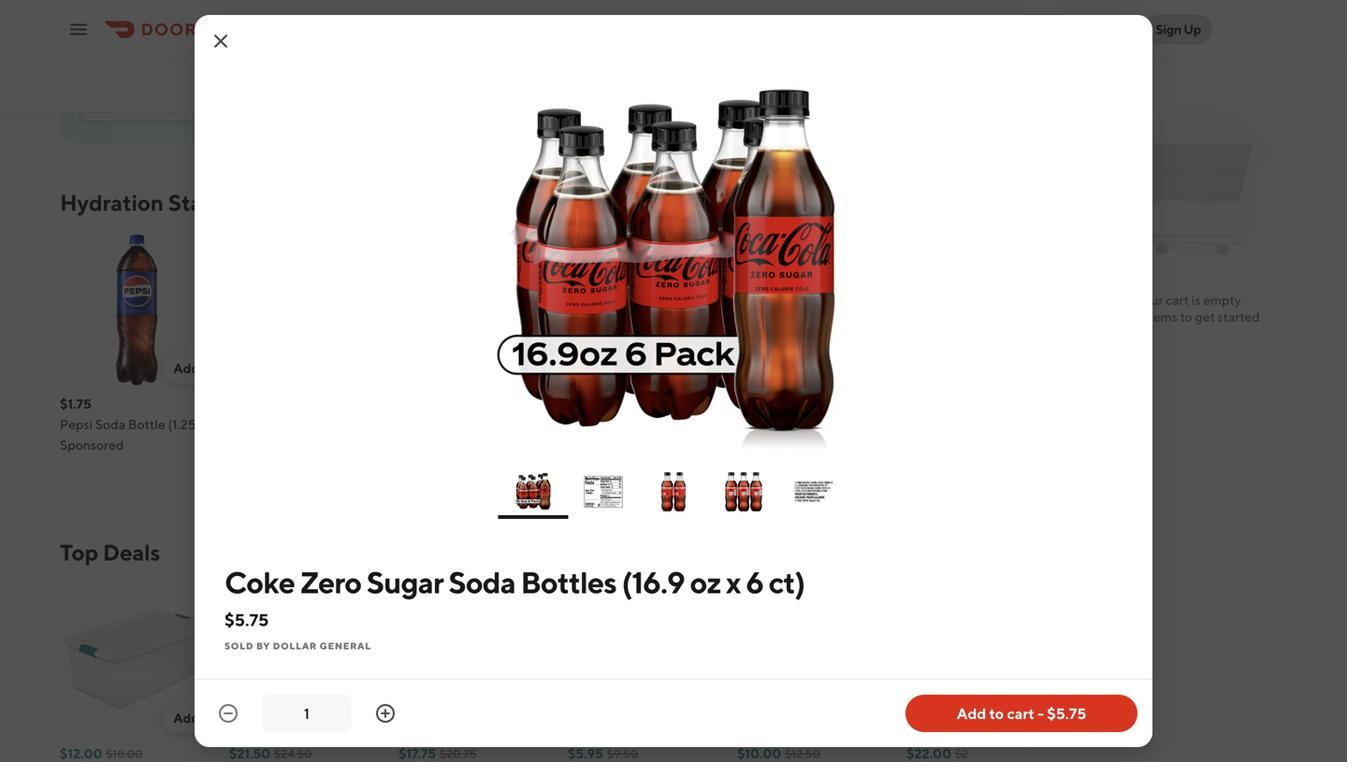 Task type: vqa. For each thing, say whether or not it's contained in the screenshot.


Task type: describe. For each thing, give the bounding box(es) containing it.
coke zero sugar soda bottles (16.9 oz x 6 ct) image for coke zero sugar soda bottles (16.9 oz x 6 ct)
[[229, 233, 384, 388]]

sold by dollar general
[[225, 641, 372, 652]]

add inside button
[[957, 705, 987, 723]]

coke zero sugar soda bottles (16.9 oz x 6 ct) dialog
[[195, 15, 1153, 763]]

increase quantity by 1 image
[[374, 703, 397, 725]]

hydration station link
[[60, 188, 244, 218]]

hawaiian punch polar blast juice jug (1 gal)
[[399, 417, 529, 451]]

zero inside dialog
[[300, 565, 362, 600]]

100%
[[849, 417, 883, 432]]

see
[[826, 195, 849, 211]]

$5.95
[[568, 747, 604, 762]]

items
[[1146, 309, 1178, 325]]

bottle inside $1.75 pepsi soda bottle (1.25 l) sponsored
[[128, 417, 165, 432]]

energy inside $2.45 red bull sugar free energy drink can (8.4 oz)
[[94, 94, 136, 110]]

drink inside red bull original energy drink can (16 oz)
[[916, 94, 948, 110]]

red for red bull energy drink can (12 oz)
[[404, 75, 429, 91]]

see all
[[826, 195, 869, 211]]

bottle inside 'brisk iced tea blood orange pet bottle (1 l)'
[[978, 436, 1016, 451]]

x inside coke zero sugar soda bottles (16.9 oz x 6 ct)
[[323, 436, 329, 451]]

hawaiian punch polar blast juice jug (1 gal) image
[[399, 233, 553, 388]]

original for can
[[924, 75, 972, 91]]

empty retail cart image
[[1101, 94, 1277, 270]]

$22.00
[[907, 747, 952, 762]]

can inside red bull original energy drink can (16 oz)
[[951, 94, 975, 110]]

soda inside $1.75 pepsi soda bottle (1.25 l) sponsored
[[95, 417, 126, 432]]

0 horizontal spatial ct)
[[342, 436, 359, 451]]

hawaiian
[[399, 417, 454, 432]]

red bull energy drink can (12 oz)
[[404, 75, 504, 110]]

(12
[[466, 94, 483, 110]]

0 horizontal spatial oz
[[306, 436, 320, 451]]

$1.95 crush grape soda bottle (20 oz)
[[568, 396, 716, 451]]

tropicana original 100% orange juice (52 oz) image
[[738, 233, 892, 388]]

ct) inside dialog
[[769, 565, 805, 600]]

-
[[1038, 705, 1045, 723]]

add to cart - $5.75 button
[[906, 696, 1138, 733]]

your cart is empty add items to get started
[[1118, 293, 1261, 325]]

0 vertical spatial bottles
[[229, 436, 272, 451]]

size:
[[225, 678, 249, 691]]

to inside add to cart - $5.75 button
[[990, 705, 1005, 723]]

see all link
[[815, 188, 880, 218]]

$1.75 pepsi soda bottle (1.25 l) sponsored
[[60, 396, 211, 453]]

$1.95
[[568, 396, 601, 412]]

$12.00 $18.00
[[60, 747, 143, 762]]

decrease quantity by 1 image
[[217, 703, 240, 725]]

oz inside dialog
[[690, 565, 721, 600]]

bull for red bull energy drink can (12 oz)
[[432, 75, 455, 91]]

$2.45
[[94, 53, 128, 68]]

hydration
[[60, 190, 164, 216]]

0 vertical spatial coke zero sugar soda bottles (16.9 oz x 6 ct)
[[229, 417, 361, 451]]

l) inside $1.75 pepsi soda bottle (1.25 l) sponsored
[[199, 417, 211, 432]]

blood
[[992, 417, 1027, 432]]

brisk
[[907, 417, 937, 432]]

can inside red bull energy drink can (12 oz)
[[439, 94, 464, 110]]

sign
[[1156, 22, 1182, 37]]

energy inside red bull original energy drink can (16 oz)
[[871, 94, 913, 110]]

top
[[60, 540, 98, 566]]

open menu image
[[67, 18, 90, 41]]

punch
[[456, 417, 495, 432]]

polar
[[497, 417, 529, 432]]

coke inside coke zero sugar soda bottles (16.9 oz x 6 ct) dialog
[[225, 565, 295, 600]]

sold
[[225, 641, 254, 652]]

energy inside red bull sugar free energy drink (16 oz)
[[560, 94, 602, 110]]

top deals link
[[60, 538, 160, 568]]

$18.00
[[106, 748, 143, 761]]

sign up link
[[1145, 15, 1213, 44]]

schwarzkopf keratin permanent hair color cream 9.1 light ash blonde image
[[738, 583, 892, 738]]

all
[[852, 195, 869, 211]]

up
[[1184, 22, 1202, 37]]

blast
[[399, 436, 429, 451]]

$17.75 $20.75
[[399, 747, 477, 762]]

wahl complete fade cut haircutting kit image
[[229, 583, 384, 738]]

coke zero sugar soda bottles (16.9 oz x 6 ct) image for $5.75
[[346, 81, 1002, 450]]

sugar inside red bull sugar free energy drink (16 oz)
[[613, 75, 647, 91]]

$5.95 $9.50
[[568, 747, 639, 762]]

is
[[1192, 293, 1201, 308]]

(20
[[568, 436, 589, 451]]

$21.50
[[229, 747, 271, 762]]

0 vertical spatial (16.9
[[275, 436, 303, 451]]

6 inside dialog
[[746, 565, 764, 600]]

your
[[1136, 293, 1164, 308]]

0 vertical spatial coke
[[229, 417, 261, 432]]

iced
[[939, 417, 965, 432]]

sugar inside dialog
[[367, 565, 444, 600]]

oz) inside '$4.75 tropicana original 100% orange juice (52 oz)'
[[843, 436, 861, 451]]

pepsi
[[60, 417, 93, 432]]

oz) inside red bull original energy drink can (16 oz)
[[891, 113, 909, 128]]

oz) inside $2.45 red bull sugar free energy drink can (8.4 oz)
[[120, 113, 138, 128]]

coke zero sugar soda bottles (16.9 oz x 6 ct) inside dialog
[[225, 565, 805, 600]]

brisk iced tea blood orange pet bottle (1 l)
[[907, 417, 1043, 451]]

pet
[[955, 436, 976, 451]]

(1 inside hawaiian punch polar blast juice jug (1 gal)
[[490, 436, 500, 451]]

orange for tropicana
[[738, 436, 783, 451]]

bull for red bull sugar free energy drink (16 oz)
[[587, 75, 610, 91]]

sterilite 106 qt clear latching box image
[[60, 583, 214, 738]]

close image
[[210, 30, 232, 52]]

free inside red bull sugar free energy drink (16 oz)
[[650, 75, 677, 91]]

general
[[320, 641, 372, 652]]

(8.4
[[94, 113, 117, 128]]



Task type: locate. For each thing, give the bounding box(es) containing it.
dollar
[[273, 641, 317, 652]]

4 drink from the left
[[916, 94, 948, 110]]

0 vertical spatial 6
[[332, 436, 340, 451]]

orange inside '$4.75 tropicana original 100% orange juice (52 oz)'
[[738, 436, 783, 451]]

drink inside red bull energy drink can (12 oz)
[[404, 94, 437, 110]]

bottles
[[229, 436, 272, 451], [521, 565, 617, 600]]

red inside $2.45 red bull sugar free energy drink can (8.4 oz)
[[94, 75, 118, 91]]

oz)
[[486, 94, 504, 110], [120, 113, 138, 128], [560, 113, 578, 128], [891, 113, 909, 128], [592, 436, 610, 451], [843, 436, 861, 451]]

0 horizontal spatial juice
[[431, 436, 463, 451]]

0 vertical spatial x
[[323, 436, 329, 451]]

$9.50
[[607, 748, 639, 761]]

(1
[[490, 436, 500, 451], [1018, 436, 1028, 451]]

3 can from the left
[[951, 94, 975, 110]]

1 horizontal spatial zero
[[300, 565, 362, 600]]

0 horizontal spatial to
[[990, 705, 1005, 723]]

x
[[323, 436, 329, 451], [727, 565, 741, 600]]

1 (1 from the left
[[490, 436, 500, 451]]

l) inside 'brisk iced tea blood orange pet bottle (1 l)'
[[1031, 436, 1043, 451]]

1 horizontal spatial free
[[650, 75, 677, 91]]

1 horizontal spatial (1
[[1018, 436, 1028, 451]]

$5.75 up "sold"
[[225, 610, 269, 630]]

1 vertical spatial (16
[[871, 113, 888, 128]]

1 horizontal spatial oz
[[690, 565, 721, 600]]

add inside your cart is empty add items to get started
[[1118, 309, 1143, 325]]

deals
[[103, 540, 160, 566]]

started
[[1218, 309, 1261, 325]]

soda inside dialog
[[449, 565, 516, 600]]

add button
[[160, 3, 208, 33], [160, 3, 208, 33], [315, 3, 363, 33], [315, 3, 363, 33], [470, 3, 519, 33], [470, 3, 519, 33], [626, 3, 674, 33], [626, 3, 674, 33], [781, 3, 829, 33], [781, 3, 829, 33], [936, 3, 985, 33], [936, 3, 985, 33], [162, 354, 211, 384], [162, 354, 211, 384], [332, 354, 380, 384], [332, 354, 380, 384], [501, 354, 549, 384], [501, 354, 549, 384], [671, 354, 719, 384], [671, 354, 719, 384], [840, 354, 888, 384], [840, 354, 888, 384], [162, 704, 211, 734], [162, 704, 211, 734], [332, 704, 380, 734], [332, 704, 380, 734]]

oz) inside red bull sugar free energy drink (16 oz)
[[560, 113, 578, 128]]

1 vertical spatial cart
[[1008, 705, 1035, 723]]

1 bull from the left
[[121, 75, 144, 91]]

2 red from the left
[[404, 75, 429, 91]]

red inside red bull original energy drink can (16 oz)
[[871, 75, 895, 91]]

energy inside red bull energy drink can (12 oz)
[[458, 75, 500, 91]]

juice down hawaiian
[[431, 436, 463, 451]]

2 horizontal spatial bottle
[[978, 436, 1016, 451]]

1 vertical spatial $5.75
[[1048, 705, 1087, 723]]

(16 inside red bull sugar free energy drink (16 oz)
[[640, 94, 657, 110]]

juice inside '$4.75 tropicana original 100% orange juice (52 oz)'
[[786, 436, 817, 451]]

(1.25
[[168, 417, 196, 432]]

wahl t-styler trimmer image
[[399, 583, 553, 738]]

1 vertical spatial coke
[[225, 565, 295, 600]]

oz) inside $1.95 crush grape soda bottle (20 oz)
[[592, 436, 610, 451]]

drink inside red bull sugar free energy drink (16 oz)
[[605, 94, 637, 110]]

1 horizontal spatial can
[[439, 94, 464, 110]]

$5.75 right '-'
[[1048, 705, 1087, 723]]

$10.00 $12.50
[[738, 747, 821, 762]]

sign up
[[1156, 22, 1202, 37]]

1 horizontal spatial 6
[[746, 565, 764, 600]]

cart inside add to cart - $5.75 button
[[1008, 705, 1035, 723]]

4 red from the left
[[871, 75, 895, 91]]

$17.75
[[399, 747, 436, 762]]

1 horizontal spatial (16
[[871, 113, 888, 128]]

l) right 'pet' on the bottom right of page
[[1031, 436, 1043, 451]]

$5.75
[[225, 610, 269, 630], [1048, 705, 1087, 723]]

l) right (1.25
[[199, 417, 211, 432]]

$22.00 $23.50
[[907, 747, 993, 762]]

get
[[1196, 309, 1216, 325]]

bottle
[[128, 417, 165, 432], [679, 417, 716, 432], [978, 436, 1016, 451]]

$4.75
[[738, 396, 772, 412]]

0 horizontal spatial l)
[[199, 417, 211, 432]]

0 vertical spatial original
[[924, 75, 972, 91]]

6
[[332, 436, 340, 451], [746, 565, 764, 600]]

1 vertical spatial to
[[990, 705, 1005, 723]]

$5.75 inside button
[[1048, 705, 1087, 723]]

oz) inside red bull energy drink can (12 oz)
[[486, 94, 504, 110]]

$4.75 tropicana original 100% orange juice (52 oz)
[[738, 396, 883, 451]]

red for red bull original energy drink can (16 oz)
[[871, 75, 895, 91]]

add to cart - $5.75
[[957, 705, 1087, 723]]

free inside $2.45 red bull sugar free energy drink can (8.4 oz)
[[184, 75, 211, 91]]

$1.75
[[60, 396, 91, 412]]

1 drink from the left
[[139, 94, 171, 110]]

2 can from the left
[[439, 94, 464, 110]]

0 vertical spatial ct)
[[342, 436, 359, 451]]

2 bull from the left
[[432, 75, 455, 91]]

crush
[[568, 417, 604, 432]]

bull inside red bull original energy drink can (16 oz)
[[898, 75, 921, 91]]

sugar inside $2.45 red bull sugar free energy drink can (8.4 oz)
[[147, 75, 181, 91]]

1 vertical spatial (16.9
[[622, 565, 685, 600]]

original inside red bull original energy drink can (16 oz)
[[924, 75, 972, 91]]

1 horizontal spatial ct)
[[769, 565, 805, 600]]

cart left '-'
[[1008, 705, 1035, 723]]

1 horizontal spatial cart
[[1167, 293, 1190, 308]]

bottle left (1.25
[[128, 417, 165, 432]]

1 horizontal spatial (16.9
[[622, 565, 685, 600]]

to
[[1181, 309, 1193, 325], [990, 705, 1005, 723]]

orange for iced
[[907, 436, 952, 451]]

3 bull from the left
[[587, 75, 610, 91]]

2 orange from the left
[[907, 436, 952, 451]]

jug
[[466, 436, 488, 451]]

0 horizontal spatial bottles
[[229, 436, 272, 451]]

orange down the brisk
[[907, 436, 952, 451]]

2 free from the left
[[650, 75, 677, 91]]

original inside '$4.75 tropicana original 100% orange juice (52 oz)'
[[799, 417, 846, 432]]

empty
[[1204, 293, 1242, 308]]

$12.00
[[60, 747, 103, 762]]

hydration station
[[60, 190, 244, 216]]

$12.50
[[786, 748, 821, 761]]

0 horizontal spatial (16
[[640, 94, 657, 110]]

gal)
[[502, 436, 525, 451]]

0 horizontal spatial $5.75
[[225, 610, 269, 630]]

sponsored
[[60, 438, 124, 453]]

0 vertical spatial (16
[[640, 94, 657, 110]]

orange down the tropicana
[[738, 436, 783, 451]]

oz
[[306, 436, 320, 451], [690, 565, 721, 600]]

bottle inside $1.95 crush grape soda bottle (20 oz)
[[679, 417, 716, 432]]

0 horizontal spatial bottle
[[128, 417, 165, 432]]

(16 for free
[[640, 94, 657, 110]]

(52
[[820, 436, 840, 451]]

3 red from the left
[[560, 75, 584, 91]]

coke zero sugar soda bottles (16.9 oz x 6 ct)
[[229, 417, 361, 451], [225, 565, 805, 600]]

0 horizontal spatial (1
[[490, 436, 500, 451]]

0 horizontal spatial can
[[174, 94, 198, 110]]

0 vertical spatial l)
[[199, 417, 211, 432]]

bull inside red bull energy drink can (12 oz)
[[432, 75, 455, 91]]

bottle down blood
[[978, 436, 1016, 451]]

$24.50
[[274, 748, 312, 761]]

2 drink from the left
[[404, 94, 437, 110]]

red inside red bull sugar free energy drink (16 oz)
[[560, 75, 584, 91]]

2 (1 from the left
[[1018, 436, 1028, 451]]

(16.9
[[275, 436, 303, 451], [622, 565, 685, 600]]

1 horizontal spatial juice
[[786, 436, 817, 451]]

zero
[[264, 417, 291, 432], [300, 565, 362, 600]]

0 horizontal spatial 6
[[332, 436, 340, 451]]

1 vertical spatial original
[[799, 417, 846, 432]]

1 horizontal spatial l)
[[1031, 436, 1043, 451]]

(16 for energy
[[871, 113, 888, 128]]

1 free from the left
[[184, 75, 211, 91]]

1 can from the left
[[174, 94, 198, 110]]

0 horizontal spatial x
[[323, 436, 329, 451]]

bull for red bull original energy drink can (16 oz)
[[898, 75, 921, 91]]

2 horizontal spatial can
[[951, 94, 975, 110]]

soda inside $1.95 crush grape soda bottle (20 oz)
[[646, 417, 677, 432]]

coke right (1.25
[[229, 417, 261, 432]]

station
[[168, 190, 244, 216]]

the original donut shop snickers chocolate k-cup pods (12 ct) image
[[568, 583, 723, 738]]

3 drink from the left
[[605, 94, 637, 110]]

coke zero sugar soda bottles (16.9 oz x 6 ct) image
[[346, 81, 1002, 450], [229, 233, 384, 388]]

0 horizontal spatial zero
[[264, 417, 291, 432]]

1 vertical spatial coke zero sugar soda bottles (16.9 oz x 6 ct)
[[225, 565, 805, 600]]

(1 down blood
[[1018, 436, 1028, 451]]

energy
[[458, 75, 500, 91], [94, 94, 136, 110], [560, 94, 602, 110], [871, 94, 913, 110]]

0 vertical spatial to
[[1181, 309, 1193, 325]]

bull inside $2.45 red bull sugar free energy drink can (8.4 oz)
[[121, 75, 144, 91]]

tea
[[968, 417, 989, 432]]

red for red bull sugar free energy drink (16 oz)
[[560, 75, 584, 91]]

$10.00
[[738, 747, 782, 762]]

orange inside 'brisk iced tea blood orange pet bottle (1 l)'
[[907, 436, 952, 451]]

0 horizontal spatial cart
[[1008, 705, 1035, 723]]

(1 inside 'brisk iced tea blood orange pet bottle (1 l)'
[[1018, 436, 1028, 451]]

by
[[256, 641, 271, 652]]

1 vertical spatial x
[[727, 565, 741, 600]]

coke
[[229, 417, 261, 432], [225, 565, 295, 600]]

1 horizontal spatial $5.75
[[1048, 705, 1087, 723]]

bottles inside coke zero sugar soda bottles (16.9 oz x 6 ct) dialog
[[521, 565, 617, 600]]

1 vertical spatial ct)
[[769, 565, 805, 600]]

to left '-'
[[990, 705, 1005, 723]]

$23.50
[[956, 748, 993, 761]]

1 orange from the left
[[738, 436, 783, 451]]

(1 right jug
[[490, 436, 500, 451]]

drink
[[139, 94, 171, 110], [404, 94, 437, 110], [605, 94, 637, 110], [916, 94, 948, 110]]

0 vertical spatial oz
[[306, 436, 320, 451]]

(16.9 inside dialog
[[622, 565, 685, 600]]

(16 inside red bull original energy drink can (16 oz)
[[871, 113, 888, 128]]

Search Dollar General search field
[[749, 76, 951, 96]]

(16
[[640, 94, 657, 110], [871, 113, 888, 128]]

0 horizontal spatial orange
[[738, 436, 783, 451]]

2 juice from the left
[[786, 436, 817, 451]]

to left get
[[1181, 309, 1193, 325]]

1 text field
[[273, 704, 341, 725]]

1 horizontal spatial bottle
[[679, 417, 716, 432]]

1 horizontal spatial orange
[[907, 436, 952, 451]]

tropicana
[[738, 417, 796, 432]]

red
[[94, 75, 118, 91], [404, 75, 429, 91], [560, 75, 584, 91], [871, 75, 895, 91]]

1 vertical spatial bottles
[[521, 565, 617, 600]]

juice left (52
[[786, 436, 817, 451]]

1 vertical spatial zero
[[300, 565, 362, 600]]

bull
[[121, 75, 144, 91], [432, 75, 455, 91], [587, 75, 610, 91], [898, 75, 921, 91]]

1 horizontal spatial x
[[727, 565, 741, 600]]

0 horizontal spatial original
[[799, 417, 846, 432]]

0 horizontal spatial free
[[184, 75, 211, 91]]

can
[[174, 94, 198, 110], [439, 94, 464, 110], [951, 94, 975, 110]]

4 bull from the left
[[898, 75, 921, 91]]

red bull sugar free energy drink (16 oz)
[[560, 75, 677, 128]]

free
[[184, 75, 211, 91], [650, 75, 677, 91]]

1 vertical spatial l)
[[1031, 436, 1043, 451]]

drink inside $2.45 red bull sugar free energy drink can (8.4 oz)
[[139, 94, 171, 110]]

1 vertical spatial oz
[[690, 565, 721, 600]]

1 red from the left
[[94, 75, 118, 91]]

red inside red bull energy drink can (12 oz)
[[404, 75, 429, 91]]

cart inside your cart is empty add items to get started
[[1167, 293, 1190, 308]]

0 vertical spatial cart
[[1167, 293, 1190, 308]]

grape
[[606, 417, 644, 432]]

red bull original energy drink can (16 oz)
[[871, 75, 975, 128]]

1 vertical spatial 6
[[746, 565, 764, 600]]

$20.75
[[440, 748, 477, 761]]

original
[[924, 75, 972, 91], [799, 417, 846, 432]]

1 horizontal spatial bottles
[[521, 565, 617, 600]]

ct)
[[342, 436, 359, 451], [769, 565, 805, 600]]

0 vertical spatial zero
[[264, 417, 291, 432]]

x inside dialog
[[727, 565, 741, 600]]

original for juice
[[799, 417, 846, 432]]

cart left is
[[1167, 293, 1190, 308]]

0 horizontal spatial (16.9
[[275, 436, 303, 451]]

juice inside hawaiian punch polar blast juice jug (1 gal)
[[431, 436, 463, 451]]

cart
[[1167, 293, 1190, 308], [1008, 705, 1035, 723]]

1 juice from the left
[[431, 436, 463, 451]]

to inside your cart is empty add items to get started
[[1181, 309, 1193, 325]]

orange
[[738, 436, 783, 451], [907, 436, 952, 451]]

$2.45 red bull sugar free energy drink can (8.4 oz)
[[94, 53, 211, 128]]

0 vertical spatial $5.75
[[225, 610, 269, 630]]

1 horizontal spatial original
[[924, 75, 972, 91]]

pepsi soda bottle (1.25 l) image
[[60, 233, 214, 388]]

l)
[[199, 417, 211, 432], [1031, 436, 1043, 451]]

$21.50 $24.50
[[229, 747, 312, 762]]

coke up the by
[[225, 565, 295, 600]]

crush grape soda bottle (20 oz) image
[[568, 233, 723, 388]]

1 horizontal spatial to
[[1181, 309, 1193, 325]]

bull inside red bull sugar free energy drink (16 oz)
[[587, 75, 610, 91]]

juice
[[431, 436, 463, 451], [786, 436, 817, 451]]

can inside $2.45 red bull sugar free energy drink can (8.4 oz)
[[174, 94, 198, 110]]

top deals
[[60, 540, 160, 566]]

bottle left the tropicana
[[679, 417, 716, 432]]



